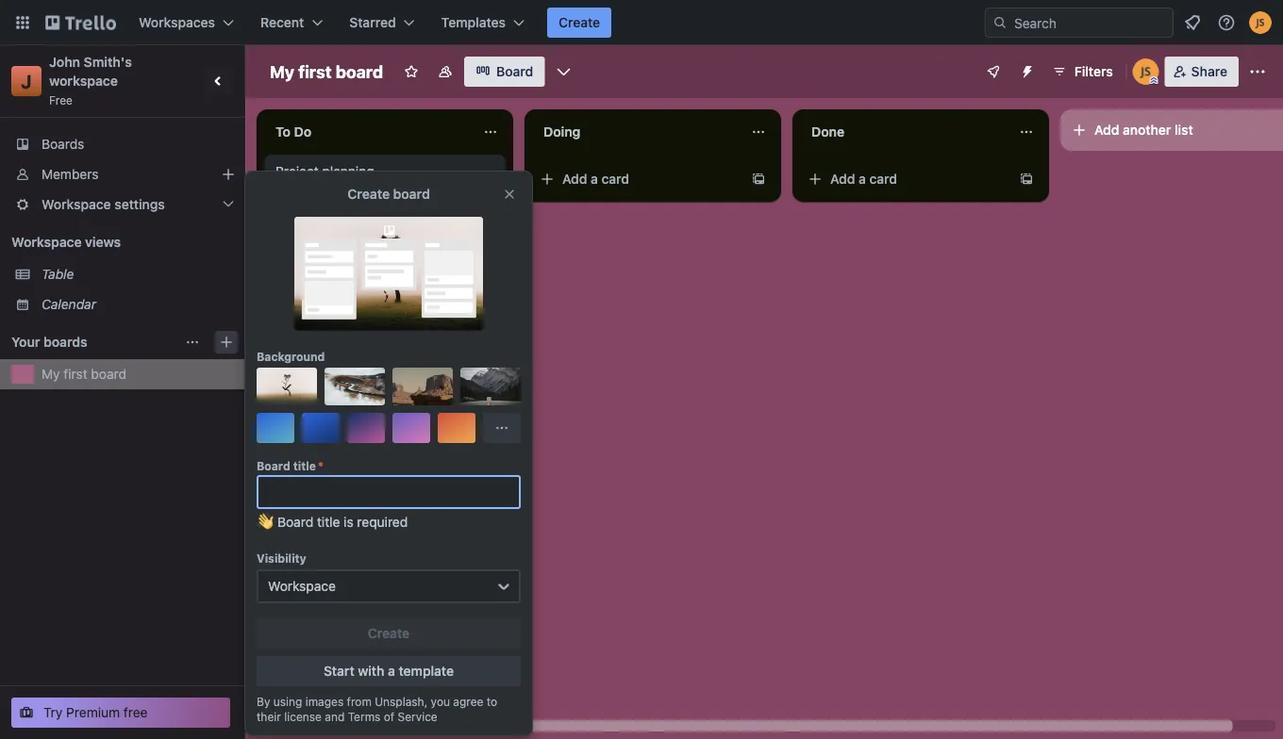 Task type: vqa. For each thing, say whether or not it's contained in the screenshot.
Bob Builder (bobbuilder40) image within the Primary element
no



Task type: locate. For each thing, give the bounding box(es) containing it.
0 vertical spatial title
[[293, 460, 316, 473]]

0 horizontal spatial create button
[[257, 619, 521, 649]]

card for doing
[[602, 171, 630, 187]]

project planning link
[[276, 162, 495, 181]]

add a card down done
[[831, 171, 898, 187]]

1 horizontal spatial add a card
[[562, 171, 630, 187]]

1 horizontal spatial create button
[[547, 8, 612, 38]]

using
[[273, 696, 302, 709]]

first
[[298, 61, 332, 82], [64, 367, 87, 382]]

required
[[357, 515, 408, 530]]

1 vertical spatial board
[[257, 460, 290, 473]]

1 horizontal spatial card
[[602, 171, 630, 187]]

add board image
[[219, 335, 234, 350]]

close popover image
[[502, 187, 517, 202]]

custom image image
[[279, 379, 294, 395]]

add a card button down done text box
[[800, 164, 1012, 194]]

add down "doing"
[[562, 171, 587, 187]]

0 horizontal spatial my first board
[[42, 367, 126, 382]]

a inside button
[[388, 664, 395, 680]]

0 vertical spatial board
[[336, 61, 383, 82]]

first down recent popup button
[[298, 61, 332, 82]]

members link
[[0, 159, 245, 190]]

back to home image
[[45, 8, 116, 38]]

my first board
[[270, 61, 383, 82], [42, 367, 126, 382]]

0 horizontal spatial title
[[293, 460, 316, 473]]

None text field
[[257, 476, 521, 510]]

boards
[[43, 335, 87, 350]]

1 vertical spatial john smith (johnsmith38824343) image
[[1133, 59, 1160, 85]]

create inside primary element
[[559, 15, 600, 30]]

add another list button
[[1061, 109, 1284, 151]]

add a card
[[562, 171, 630, 187], [831, 171, 898, 187], [294, 247, 362, 262]]

0 horizontal spatial create from template… image
[[483, 247, 498, 262]]

john smith (johnsmith38824343) image
[[1250, 11, 1272, 34], [1133, 59, 1160, 85]]

of
[[384, 711, 395, 724]]

start with a template button
[[257, 657, 521, 687]]

add another list
[[1095, 122, 1194, 138]]

1 horizontal spatial title
[[317, 515, 340, 530]]

add
[[1095, 122, 1120, 138], [562, 171, 587, 187], [831, 171, 855, 187], [294, 247, 319, 262]]

project planning
[[276, 164, 374, 179]]

0 notifications image
[[1182, 11, 1204, 34]]

board for board title *
[[257, 460, 290, 473]]

title left the is
[[317, 515, 340, 530]]

1 horizontal spatial my
[[270, 61, 295, 82]]

0 horizontal spatial add a card button
[[264, 240, 476, 270]]

visibility
[[257, 552, 306, 565]]

1 horizontal spatial add a card button
[[532, 164, 744, 194]]

j link
[[11, 66, 42, 96]]

my down recent
[[270, 61, 295, 82]]

planning
[[322, 164, 374, 179]]

agree
[[453, 696, 484, 709]]

background element
[[257, 368, 521, 444]]

workspace settings
[[42, 197, 165, 212]]

0 vertical spatial first
[[298, 61, 332, 82]]

board down your boards with 1 items element
[[91, 367, 126, 382]]

board inside text field
[[336, 61, 383, 82]]

1 horizontal spatial board
[[336, 61, 383, 82]]

wave image
[[257, 513, 270, 540]]

2 horizontal spatial card
[[870, 171, 898, 187]]

create
[[559, 15, 600, 30], [348, 186, 390, 202], [368, 626, 410, 642]]

card for done
[[870, 171, 898, 187]]

is
[[344, 515, 354, 530]]

create button up customize views icon on the top left of page
[[547, 8, 612, 38]]

create button
[[547, 8, 612, 38], [257, 619, 521, 649]]

john smith (johnsmith38824343) image right filters
[[1133, 59, 1160, 85]]

0 vertical spatial john smith (johnsmith38824343) image
[[1250, 11, 1272, 34]]

2 horizontal spatial create from template… image
[[1019, 172, 1034, 187]]

calendar
[[42, 297, 96, 312]]

workspace down members
[[42, 197, 111, 212]]

a right with
[[388, 664, 395, 680]]

my first board down your boards with 1 items element
[[42, 367, 126, 382]]

add a card button for to do
[[264, 240, 476, 270]]

workspace for workspace views
[[11, 235, 82, 250]]

first down boards
[[64, 367, 87, 382]]

add a card for doing
[[562, 171, 630, 187]]

Doing text field
[[532, 117, 740, 147]]

terms of service link
[[348, 711, 438, 724]]

your
[[11, 335, 40, 350]]

Done text field
[[800, 117, 1008, 147]]

john smith's workspace link
[[49, 54, 135, 89]]

0 vertical spatial my first board
[[270, 61, 383, 82]]

add a card down meeting
[[294, 247, 362, 262]]

boards link
[[0, 129, 245, 159]]

recent
[[261, 15, 304, 30]]

a down doing text box
[[591, 171, 598, 187]]

images
[[306, 696, 344, 709]]

card down doing text box
[[602, 171, 630, 187]]

my
[[270, 61, 295, 82], [42, 367, 60, 382]]

1 vertical spatial create
[[348, 186, 390, 202]]

card down done text box
[[870, 171, 898, 187]]

workspace down visibility
[[268, 579, 336, 595]]

free
[[49, 93, 73, 107]]

add a card down "doing"
[[562, 171, 630, 187]]

another
[[1123, 122, 1172, 138]]

0 vertical spatial board
[[497, 64, 534, 79]]

0 vertical spatial my
[[270, 61, 295, 82]]

2 horizontal spatial add a card button
[[800, 164, 1012, 194]]

1 horizontal spatial john smith (johnsmith38824343) image
[[1250, 11, 1272, 34]]

1 vertical spatial first
[[64, 367, 87, 382]]

1 vertical spatial workspace
[[11, 235, 82, 250]]

1 vertical spatial create button
[[257, 619, 521, 649]]

2 vertical spatial board
[[91, 367, 126, 382]]

create from template… image
[[751, 172, 766, 187], [1019, 172, 1034, 187], [483, 247, 498, 262]]

board left '*'
[[257, 460, 290, 473]]

board right 👋
[[277, 515, 313, 530]]

add a card button down doing text box
[[532, 164, 744, 194]]

create button up start with a template
[[257, 619, 521, 649]]

board
[[497, 64, 534, 79], [257, 460, 290, 473], [277, 515, 313, 530]]

calendar link
[[42, 295, 234, 314]]

board
[[336, 61, 383, 82], [393, 186, 430, 202], [91, 367, 126, 382]]

your boards
[[11, 335, 87, 350]]

terms
[[348, 711, 381, 724]]

0 vertical spatial create button
[[547, 8, 612, 38]]

to do
[[276, 124, 312, 140]]

share
[[1192, 64, 1228, 79]]

starred
[[349, 15, 396, 30]]

add down meeting
[[294, 247, 319, 262]]

add a card for done
[[831, 171, 898, 187]]

create from template… image for done
[[1019, 172, 1034, 187]]

service
[[398, 711, 438, 724]]

workspace inside dropdown button
[[42, 197, 111, 212]]

filters button
[[1046, 57, 1119, 87]]

workspace visible image
[[438, 64, 453, 79]]

show menu image
[[1249, 62, 1267, 81]]

title left '*'
[[293, 460, 316, 473]]

settings
[[114, 197, 165, 212]]

1 horizontal spatial first
[[298, 61, 332, 82]]

2 horizontal spatial add a card
[[831, 171, 898, 187]]

your boards menu image
[[185, 335, 200, 350]]

my down your boards
[[42, 367, 60, 382]]

1 horizontal spatial create from template… image
[[751, 172, 766, 187]]

card
[[602, 171, 630, 187], [870, 171, 898, 187], [334, 247, 362, 262]]

premium
[[66, 705, 120, 721]]

1 vertical spatial board
[[393, 186, 430, 202]]

workspace navigation collapse icon image
[[206, 68, 232, 94]]

0 vertical spatial create
[[559, 15, 600, 30]]

card down meeting link
[[334, 247, 362, 262]]

meeting link
[[276, 204, 495, 223]]

create up start with a template
[[368, 626, 410, 642]]

create up customize views icon on the top left of page
[[559, 15, 600, 30]]

title
[[293, 460, 316, 473], [317, 515, 340, 530]]

1 vertical spatial my first board
[[42, 367, 126, 382]]

0 horizontal spatial my
[[42, 367, 60, 382]]

0 vertical spatial workspace
[[42, 197, 111, 212]]

add inside button
[[1095, 122, 1120, 138]]

0 horizontal spatial board
[[91, 367, 126, 382]]

background
[[257, 350, 325, 363]]

customize views image
[[554, 62, 573, 81]]

1 vertical spatial title
[[317, 515, 340, 530]]

board inside board link
[[497, 64, 534, 79]]

my first board down recent popup button
[[270, 61, 383, 82]]

first inside the board name text field
[[298, 61, 332, 82]]

a down done text box
[[859, 171, 866, 187]]

meeting
[[276, 205, 325, 221]]

workspace up table
[[11, 235, 82, 250]]

add left another
[[1095, 122, 1120, 138]]

a
[[591, 171, 598, 187], [859, 171, 866, 187], [323, 247, 330, 262], [388, 664, 395, 680]]

Search field
[[1008, 8, 1173, 37]]

with
[[358, 664, 385, 680]]

automation image
[[1012, 57, 1039, 83]]

2 vertical spatial workspace
[[268, 579, 336, 595]]

add a card button down meeting link
[[264, 240, 476, 270]]

create up meeting link
[[348, 186, 390, 202]]

add a card button for doing
[[532, 164, 744, 194]]

to
[[487, 696, 497, 709]]

by
[[257, 696, 270, 709]]

do
[[294, 124, 312, 140]]

board left customize views icon on the top left of page
[[497, 64, 534, 79]]

table link
[[42, 265, 234, 284]]

workspaces
[[139, 15, 215, 30]]

board down starred
[[336, 61, 383, 82]]

workspace views
[[11, 235, 121, 250]]

workspace
[[42, 197, 111, 212], [11, 235, 82, 250], [268, 579, 336, 595]]

board up meeting link
[[393, 186, 430, 202]]

john smith (johnsmith38824343) image right open information menu icon
[[1250, 11, 1272, 34]]

done
[[812, 124, 845, 140]]

1 horizontal spatial my first board
[[270, 61, 383, 82]]



Task type: describe. For each thing, give the bounding box(es) containing it.
add down done
[[831, 171, 855, 187]]

workspace for workspace settings
[[42, 197, 111, 212]]

template
[[399, 664, 454, 680]]

2 vertical spatial board
[[277, 515, 313, 530]]

*
[[318, 460, 323, 473]]

and
[[325, 711, 345, 724]]

license and terms of service
[[284, 711, 438, 724]]

👋 board title is required
[[257, 515, 408, 530]]

your boards with 1 items element
[[11, 331, 176, 354]]

starred button
[[338, 8, 426, 38]]

2 vertical spatial create
[[368, 626, 410, 642]]

free
[[124, 705, 148, 721]]

board link
[[464, 57, 545, 87]]

create from template… image for to do
[[483, 247, 498, 262]]

views
[[85, 235, 121, 250]]

this member is an admin of this board. image
[[1150, 76, 1159, 85]]

to
[[276, 124, 291, 140]]

Board name text field
[[260, 57, 393, 87]]

create from template… image for doing
[[751, 172, 766, 187]]

open information menu image
[[1217, 13, 1236, 32]]

0 horizontal spatial add a card
[[294, 247, 362, 262]]

2 horizontal spatial board
[[393, 186, 430, 202]]

you
[[431, 696, 450, 709]]

by using images from unsplash, you agree to their
[[257, 696, 497, 724]]

1 vertical spatial my
[[42, 367, 60, 382]]

workspace settings button
[[0, 190, 245, 220]]

john
[[49, 54, 80, 70]]

filters
[[1075, 64, 1113, 79]]

power ups image
[[986, 64, 1001, 79]]

add a card button for done
[[800, 164, 1012, 194]]

a down meeting
[[323, 247, 330, 262]]

board for board
[[497, 64, 534, 79]]

list
[[1175, 122, 1194, 138]]

try premium free button
[[11, 698, 230, 729]]

primary element
[[0, 0, 1284, 45]]

project
[[276, 164, 319, 179]]

0 horizontal spatial first
[[64, 367, 87, 382]]

john smith's workspace free
[[49, 54, 135, 107]]

To Do text field
[[264, 117, 472, 147]]

my inside the board name text field
[[270, 61, 295, 82]]

board title *
[[257, 460, 323, 473]]

my first board link
[[42, 365, 234, 384]]

create board
[[348, 186, 430, 202]]

try
[[43, 705, 63, 721]]

try premium free
[[43, 705, 148, 721]]

my first board inside the board name text field
[[270, 61, 383, 82]]

workspace
[[49, 73, 118, 89]]

start with a template
[[324, 664, 454, 680]]

👋
[[257, 515, 270, 530]]

templates button
[[430, 8, 536, 38]]

smith's
[[84, 54, 132, 70]]

unsplash,
[[375, 696, 428, 709]]

0 horizontal spatial card
[[334, 247, 362, 262]]

templates
[[441, 15, 506, 30]]

workspaces button
[[127, 8, 245, 38]]

start
[[324, 664, 355, 680]]

boards
[[42, 136, 84, 152]]

j
[[21, 70, 32, 92]]

license
[[284, 711, 322, 724]]

create button inside primary element
[[547, 8, 612, 38]]

table
[[42, 267, 74, 282]]

doing
[[544, 124, 581, 140]]

star or unstar board image
[[404, 64, 419, 79]]

recent button
[[249, 8, 334, 38]]

share button
[[1165, 57, 1239, 87]]

their
[[257, 711, 281, 724]]

members
[[42, 167, 99, 182]]

from
[[347, 696, 372, 709]]

license link
[[284, 711, 322, 724]]

search image
[[993, 15, 1008, 30]]

0 horizontal spatial john smith (johnsmith38824343) image
[[1133, 59, 1160, 85]]



